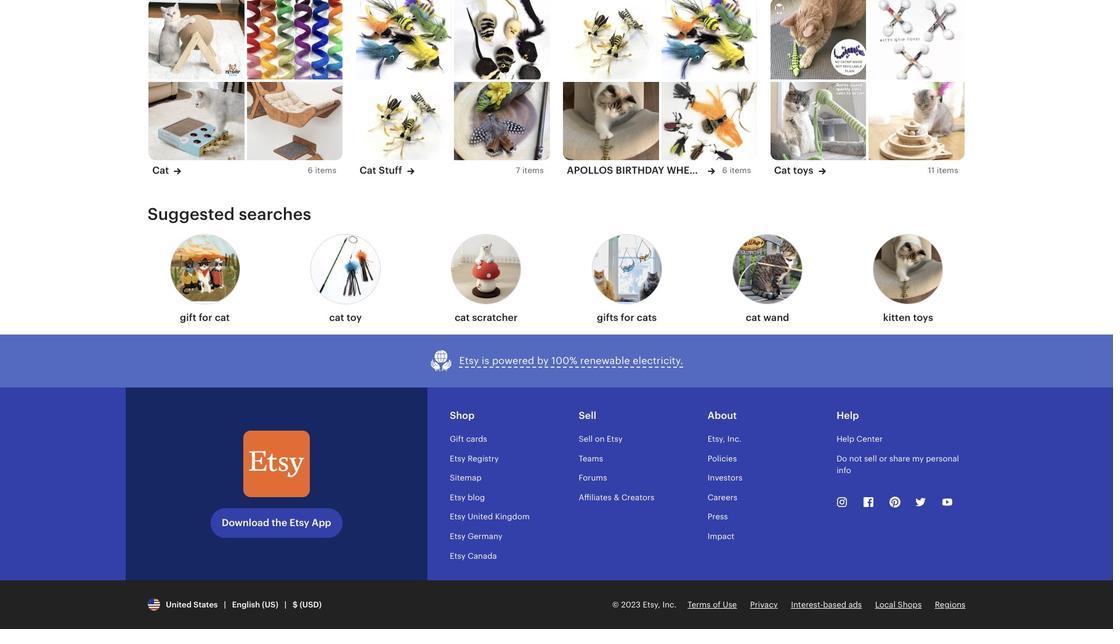 Task type: locate. For each thing, give the bounding box(es) containing it.
do not sell or share my personal info
[[837, 454, 959, 475]]

cat inside cat scratcher link
[[455, 312, 470, 324]]

0 horizontal spatial 6 items
[[308, 166, 337, 175]]

etsy left canada
[[450, 551, 466, 560]]

0 vertical spatial grasshopper 3pk or 8pk - cat toy -by litterboy pets image
[[563, 0, 659, 79]]

personal
[[926, 454, 959, 463]]

he
[[700, 165, 713, 176]]

6 items down cat basket wall mounted cat bed, cat bed cave, cat wall furniture, cat wall play furniture, cat perch, cat owner gift new home gift catsmode image
[[308, 166, 337, 175]]

toys
[[794, 165, 814, 176], [913, 312, 934, 324]]

interactive cat board game, whack a mole game for cats, fun games for for cats, pet toy for cats, cat mum gift image
[[149, 82, 244, 163]]

sell on etsy
[[579, 434, 623, 444]]

cat left toy
[[329, 312, 344, 324]]

teams
[[579, 454, 603, 463]]

toys right kitten
[[913, 312, 934, 324]]

etsy right on
[[607, 434, 623, 444]]

1 for from the left
[[199, 312, 212, 324]]

3 cat from the left
[[774, 165, 791, 176]]

etsy inside button
[[459, 355, 479, 367]]

2 | from the left
[[284, 600, 287, 609]]

wooden multi-level interactive cat toy with ball tracks and toy discs image
[[869, 82, 965, 163]]

cat stuff
[[360, 165, 402, 176]]

press
[[708, 512, 728, 522]]

6 right he
[[722, 166, 728, 175]]

for for gifts
[[621, 312, 635, 324]]

1 horizontal spatial 6 items
[[722, 166, 751, 175]]

etsy left is
[[459, 355, 479, 367]]

1 sell from the top
[[579, 410, 597, 421]]

cat right "a"
[[774, 165, 791, 176]]

|
[[224, 600, 226, 609], [284, 600, 287, 609]]

items right 7
[[522, 166, 544, 175]]

kitten toys link
[[873, 230, 944, 329]]

is
[[482, 355, 490, 367]]

1 horizontal spatial |
[[284, 600, 287, 609]]

2 6 from the left
[[722, 166, 728, 175]]

2 cat from the left
[[360, 165, 376, 176]]

sell on etsy link
[[579, 434, 623, 444]]

1 horizontal spatial toys
[[913, 312, 934, 324]]

etsy for etsy is powered by 100% renewable electricity.
[[459, 355, 479, 367]]

1 | from the left
[[224, 600, 226, 609]]

0 horizontal spatial critter packs: "birds of a feather" - 6 great toys  great way to try toys image
[[356, 0, 452, 79]]

3 cat from the left
[[455, 312, 470, 324]]

1 horizontal spatial etsy,
[[708, 434, 725, 444]]

items left cat!!!!
[[730, 166, 751, 175]]

help up do
[[837, 434, 855, 444]]

cat toy link
[[310, 230, 381, 329]]

2 for from the left
[[621, 312, 635, 324]]

4 items from the left
[[937, 166, 959, 175]]

apollos birthday when he gets a cat!!!!
[[567, 165, 785, 176]]

2 items from the left
[[522, 166, 544, 175]]

0 horizontal spatial united
[[166, 600, 192, 609]]

gifts for cats
[[597, 312, 657, 324]]

| right states
[[224, 600, 226, 609]]

for right gift at the left of the page
[[199, 312, 212, 324]]

©
[[612, 600, 619, 609]]

affiliates & creators link
[[579, 493, 655, 502]]

us image
[[148, 598, 160, 611]]

| left $
[[284, 600, 287, 609]]

cat left the stuff at the top
[[360, 165, 376, 176]]

cat
[[215, 312, 230, 324], [329, 312, 344, 324], [455, 312, 470, 324], [746, 312, 761, 324]]

local
[[875, 600, 896, 609]]

etsy down etsy blog
[[450, 512, 466, 522]]

cat for cat
[[152, 165, 169, 176]]

0 horizontal spatial |
[[224, 600, 226, 609]]

1 horizontal spatial critter packs: "birds of a feather" - 6 great toys  great way to try toys image
[[662, 0, 757, 79]]

when
[[667, 165, 697, 176]]

etsy registry
[[450, 454, 499, 463]]

3 items from the left
[[730, 166, 751, 175]]

kitten toys
[[883, 312, 934, 324]]

1 critter packs: "birds of a feather" - 6 great toys  great way to try toys image from the left
[[356, 0, 452, 79]]

interest-
[[791, 600, 823, 609]]

cat scratcher
[[455, 312, 518, 324]]

cat for cat scratcher
[[455, 312, 470, 324]]

terms of use
[[688, 600, 737, 609]]

local shops
[[875, 600, 922, 609]]

critter packs: "bugs" - 6 great toys  great way to try toys image
[[662, 82, 757, 163]]

1 vertical spatial etsy,
[[643, 600, 660, 609]]

0 horizontal spatial for
[[199, 312, 212, 324]]

1 6 from the left
[[308, 166, 313, 175]]

investors
[[708, 473, 743, 483]]

0 vertical spatial toys
[[794, 165, 814, 176]]

the wiggle wand™ cat toy, unique patent pending toy made in colors cats can actually see image
[[771, 82, 866, 163]]

2 sell from the top
[[579, 434, 593, 444]]

for left cats
[[621, 312, 635, 324]]

download the etsy app link
[[211, 508, 342, 538]]

kingdom
[[495, 512, 530, 522]]

toy
[[347, 312, 362, 324]]

1 vertical spatial united
[[166, 600, 192, 609]]

critter packs: "wooley friends" - 6 great toys  great way to try toys image
[[454, 0, 550, 79]]

0 horizontal spatial inc.
[[663, 600, 677, 609]]

ads
[[849, 600, 862, 609]]

app
[[312, 517, 331, 528]]

critter packs: "birds of a feather" - 6 great toys  great way to try toys image
[[356, 0, 452, 79], [662, 0, 757, 79]]

toys right cat!!!!
[[794, 165, 814, 176]]

inc. left the terms
[[663, 600, 677, 609]]

for for gift
[[199, 312, 212, 324]]

united right us "image" on the left
[[166, 600, 192, 609]]

0 horizontal spatial grasshopper 3pk or 8pk - cat toy -by litterboy pets image
[[356, 82, 452, 163]]

interest-based ads
[[791, 600, 862, 609]]

6 items
[[308, 166, 337, 175], [722, 166, 751, 175]]

etsy
[[459, 355, 479, 367], [607, 434, 623, 444], [450, 454, 466, 463], [450, 493, 466, 502], [450, 512, 466, 522], [290, 517, 309, 528], [450, 532, 466, 541], [450, 551, 466, 560]]

etsy, up policies
[[708, 434, 725, 444]]

0 vertical spatial help
[[837, 410, 859, 421]]

1 cat from the left
[[152, 165, 169, 176]]

cat for cat toy
[[329, 312, 344, 324]]

2 help from the top
[[837, 434, 855, 444]]

english
[[232, 600, 260, 609]]

etsy for etsy germany
[[450, 532, 466, 541]]

items right 11
[[937, 166, 959, 175]]

cat wand link
[[733, 230, 803, 329]]

toys for cat toys
[[794, 165, 814, 176]]

0 vertical spatial united
[[468, 512, 493, 522]]

etsy is powered by 100% renewable electricity.
[[459, 355, 684, 367]]

etsy, inc. link
[[708, 434, 742, 444]]

grasshopper 3pk or 8pk - cat toy -by litterboy pets image
[[563, 0, 659, 79], [356, 82, 452, 163]]

careers link
[[708, 493, 738, 502]]

6 for apollos birthday when he gets a cat!!!!
[[722, 166, 728, 175]]

united down the blog
[[468, 512, 493, 522]]

gift cards
[[450, 434, 487, 444]]

2 6 items from the left
[[722, 166, 751, 175]]

0 vertical spatial sell
[[579, 410, 597, 421]]

critter packs: "birds of a feather" - 6 great toys  great way to try toys image for critter packs: "bugs" - 6 great toys  great way to try toys image
[[662, 0, 757, 79]]

0 vertical spatial inc.
[[728, 434, 742, 444]]

1 vertical spatial sell
[[579, 434, 593, 444]]

1 vertical spatial help
[[837, 434, 855, 444]]

cat basket wall mounted cat bed, cat bed cave, cat wall furniture, cat wall play furniture, cat perch, cat owner gift new home gift catsmode image
[[247, 82, 343, 163]]

6
[[308, 166, 313, 175], [722, 166, 728, 175]]

gift
[[180, 312, 196, 324]]

etsy blog
[[450, 493, 485, 502]]

cat up suggested
[[152, 165, 169, 176]]

cat inside "cat toy" link
[[329, 312, 344, 324]]

0 horizontal spatial etsy,
[[643, 600, 660, 609]]

etsy right the
[[290, 517, 309, 528]]

investors link
[[708, 473, 743, 483]]

1 vertical spatial toys
[[913, 312, 934, 324]]

2 critter packs: "birds of a feather" - 6 great toys  great way to try toys image from the left
[[662, 0, 757, 79]]

etsy down gift
[[450, 454, 466, 463]]

help
[[837, 410, 859, 421], [837, 434, 855, 444]]

powered
[[492, 355, 535, 367]]

creators
[[622, 493, 655, 502]]

united states   |   english (us)   |   $ (usd)
[[162, 600, 322, 609]]

forums
[[579, 473, 607, 483]]

etsy, inc.
[[708, 434, 742, 444]]

cat scratcher link
[[451, 230, 521, 329]]

cat inside 'gift for cat' link
[[215, 312, 230, 324]]

help up help center
[[837, 410, 859, 421]]

cat left the wand
[[746, 312, 761, 324]]

1 cat from the left
[[215, 312, 230, 324]]

etsy, right 2023
[[643, 600, 660, 609]]

1 vertical spatial grasshopper 3pk or 8pk - cat toy -by litterboy pets image
[[356, 82, 452, 163]]

6 down cat basket wall mounted cat bed, cat bed cave, cat wall furniture, cat wall play furniture, cat perch, cat owner gift new home gift catsmode image
[[308, 166, 313, 175]]

states
[[194, 600, 218, 609]]

(usd)
[[300, 600, 322, 609]]

etsy canada
[[450, 551, 497, 560]]

download the etsy app
[[222, 517, 331, 528]]

etsy left the blog
[[450, 493, 466, 502]]

impact
[[708, 532, 735, 541]]

6 items right he
[[722, 166, 751, 175]]

1 horizontal spatial cat
[[360, 165, 376, 176]]

inc. up policies
[[728, 434, 742, 444]]

0 horizontal spatial cat
[[152, 165, 169, 176]]

0 horizontal spatial toys
[[794, 165, 814, 176]]

careers
[[708, 493, 738, 502]]

etsy up etsy canada
[[450, 532, 466, 541]]

sell left on
[[579, 434, 593, 444]]

items left "cat stuff"
[[315, 166, 337, 175]]

cat
[[152, 165, 169, 176], [360, 165, 376, 176], [774, 165, 791, 176]]

sell up on
[[579, 410, 597, 421]]

0 horizontal spatial 6
[[308, 166, 313, 175]]

cat left scratcher on the left of the page
[[455, 312, 470, 324]]

1 horizontal spatial for
[[621, 312, 635, 324]]

1 6 items from the left
[[308, 166, 337, 175]]

1 horizontal spatial 6
[[722, 166, 728, 175]]

4 cat from the left
[[746, 312, 761, 324]]

2 horizontal spatial cat
[[774, 165, 791, 176]]

1 help from the top
[[837, 410, 859, 421]]

download
[[222, 517, 269, 528]]

2 cat from the left
[[329, 312, 344, 324]]

cat right gift at the left of the page
[[215, 312, 230, 324]]

privacy link
[[750, 600, 778, 609]]

100%
[[552, 355, 578, 367]]

sell
[[579, 410, 597, 421], [579, 434, 593, 444]]



Task type: vqa. For each thing, say whether or not it's contained in the screenshot.
APOLLOS
yes



Task type: describe. For each thing, give the bounding box(es) containing it.
(us)
[[262, 600, 278, 609]]

do not sell or share my personal info link
[[837, 454, 959, 475]]

suggested searches
[[148, 205, 311, 224]]

cat for cat toys
[[774, 165, 791, 176]]

7 items
[[516, 166, 544, 175]]

teams link
[[579, 454, 603, 463]]

etsy for etsy united kingdom
[[450, 512, 466, 522]]

lizard cat toy plain //no catnip inside//not refillable// articulated and interactive toy image
[[771, 0, 866, 79]]

etsy registry link
[[450, 454, 499, 463]]

etsy germany
[[450, 532, 503, 541]]

wool spiral cat toys - choose your color image
[[247, 0, 343, 79]]

sell for sell on etsy
[[579, 434, 593, 444]]

© 2023 etsy, inc.
[[612, 600, 677, 609]]

11 items
[[928, 166, 959, 175]]

kitty swabs cat toys set of 3 fun catnip toys, cat gifts, fetch toy for cat, cat toy older cats, catnip valerian silvervine, christmas toys image
[[869, 0, 965, 79]]

interest-based ads link
[[791, 600, 862, 609]]

cat scratching ball toy, grinding paws toys, kitten sisal rope ball, cats scratcher wear-resistant, pet furniture, pet christmas gift image
[[149, 0, 244, 79]]

etsy is powered by 100% renewable electricity. button
[[430, 349, 684, 373]]

cat toy
[[329, 312, 362, 324]]

help for help center
[[837, 434, 855, 444]]

or
[[879, 454, 887, 463]]

etsy for etsy registry
[[450, 454, 466, 463]]

policies link
[[708, 454, 737, 463]]

sitemap link
[[450, 473, 482, 483]]

the
[[272, 517, 287, 528]]

sell
[[864, 454, 877, 463]]

gift for cat
[[180, 312, 230, 324]]

use
[[723, 600, 737, 609]]

1 horizontal spatial inc.
[[728, 434, 742, 444]]

cat wand
[[746, 312, 789, 324]]

help for help
[[837, 410, 859, 421]]

sitemap
[[450, 473, 482, 483]]

1 items from the left
[[315, 166, 337, 175]]

etsy germany link
[[450, 532, 503, 541]]

canada
[[468, 551, 497, 560]]

6 items for apollos birthday when he gets a cat!!!!
[[722, 166, 751, 175]]

affiliates
[[579, 493, 612, 502]]

1 horizontal spatial grasshopper 3pk or 8pk - cat toy -by litterboy pets image
[[563, 0, 659, 79]]

a
[[743, 165, 751, 176]]

info
[[837, 466, 851, 475]]

not
[[850, 454, 862, 463]]

germany
[[468, 532, 503, 541]]

6 items for cat
[[308, 166, 337, 175]]

items for toys
[[937, 166, 959, 175]]

searches
[[239, 205, 311, 224]]

stuff
[[379, 165, 402, 176]]

$
[[293, 600, 298, 609]]

suggested
[[148, 205, 235, 224]]

cat for cat wand
[[746, 312, 761, 324]]

etsy blog link
[[450, 493, 485, 502]]

gets
[[715, 165, 741, 176]]

gift cards link
[[450, 434, 487, 444]]

items for birthday
[[730, 166, 751, 175]]

kitty lizard articulated cat toy image
[[563, 82, 659, 163]]

wand
[[764, 312, 789, 324]]

0 vertical spatial etsy,
[[708, 434, 725, 444]]

by
[[537, 355, 549, 367]]

critter packs: "birds of a feather" - 6 great toys  great way to try toys image for bottom grasshopper 3pk or 8pk - cat toy -by litterboy pets image
[[356, 0, 452, 79]]

etsy for etsy canada
[[450, 551, 466, 560]]

sell for sell
[[579, 410, 597, 421]]

items for stuff
[[522, 166, 544, 175]]

electricity.
[[633, 355, 684, 367]]

cat for cat stuff
[[360, 165, 376, 176]]

privacy
[[750, 600, 778, 609]]

etsy for etsy blog
[[450, 493, 466, 502]]

etsy canada link
[[450, 551, 497, 560]]

cards
[[466, 434, 487, 444]]

local shops link
[[875, 600, 922, 609]]

center
[[857, 434, 883, 444]]

kitten
[[883, 312, 911, 324]]

about
[[708, 410, 737, 421]]

policies
[[708, 454, 737, 463]]

1 horizontal spatial united
[[468, 512, 493, 522]]

renewable
[[580, 355, 630, 367]]

scratcher
[[472, 312, 518, 324]]

share
[[890, 454, 910, 463]]

1 vertical spatial inc.
[[663, 600, 677, 609]]

blog
[[468, 493, 485, 502]]

registry
[[468, 454, 499, 463]]

moth cat teaser toy attachment (use with wood teaser wand) image
[[454, 82, 550, 163]]

help center
[[837, 434, 883, 444]]

help center link
[[837, 434, 883, 444]]

etsy united kingdom link
[[450, 512, 530, 522]]

6 for cat
[[308, 166, 313, 175]]

&
[[614, 493, 620, 502]]

forums link
[[579, 473, 607, 483]]

cat!!!!
[[753, 165, 785, 176]]

do
[[837, 454, 847, 463]]

regions button
[[935, 599, 966, 611]]

toys for kitten toys
[[913, 312, 934, 324]]

terms
[[688, 600, 711, 609]]

cats
[[637, 312, 657, 324]]

on
[[595, 434, 605, 444]]

gift for cat link
[[170, 230, 240, 329]]

apollos
[[567, 165, 613, 176]]

my
[[913, 454, 924, 463]]

impact link
[[708, 532, 735, 541]]



